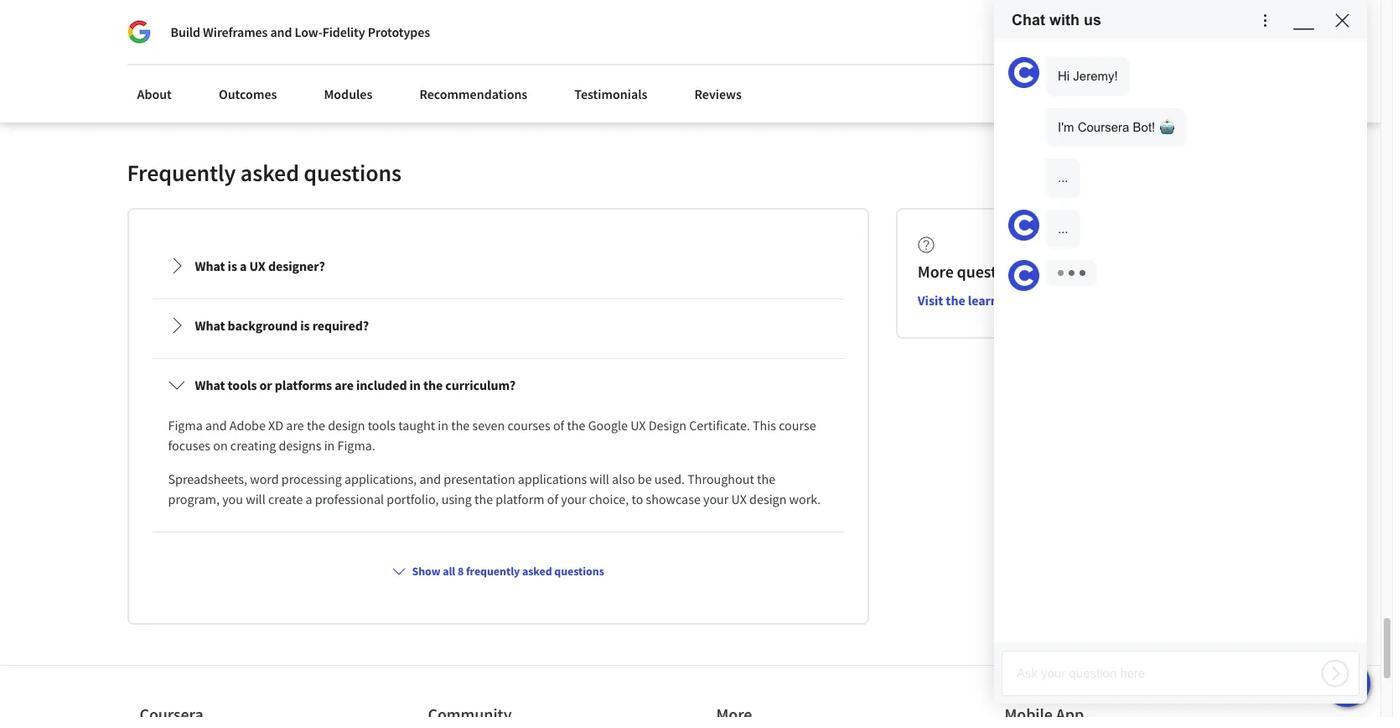 Task type: describe. For each thing, give the bounding box(es) containing it.
throughout
[[688, 471, 755, 488]]

portfolio,
[[387, 491, 439, 508]]

find your new career link
[[907, 17, 1029, 38]]

program,
[[168, 491, 220, 508]]

bot!
[[1134, 120, 1156, 134]]

word
[[250, 471, 279, 488]]

also
[[612, 471, 635, 488]]

included
[[356, 377, 407, 394]]

🤖
[[1159, 120, 1175, 134]]

close image
[[1332, 10, 1353, 31]]

hi
[[1058, 69, 1070, 83]]

1 vertical spatial chat with us image
[[1334, 670, 1361, 697]]

and inside figma and adobe xd are the design tools taught in the seven courses of the google ux design certificate. this course focuses on creating designs in figma.
[[205, 417, 227, 434]]

more
[[918, 261, 954, 282]]

log containing hi jeremy!
[[995, 40, 1360, 299]]

english
[[1060, 19, 1100, 36]]

message from virtual agent element
[[1047, 57, 1308, 198]]

modules
[[324, 86, 373, 102]]

ux inside figma and adobe xd are the design tools taught in the seven courses of the google ux design certificate. this course focuses on creating designs in figma.
[[631, 417, 646, 434]]

2 horizontal spatial in
[[438, 417, 449, 434]]

work.
[[790, 491, 821, 508]]

0 vertical spatial chat with us image
[[1009, 57, 1040, 88]]

google
[[588, 417, 628, 434]]

processing
[[282, 471, 342, 488]]

coursera
[[1078, 120, 1130, 134]]

starts nov 21
[[1148, 33, 1210, 46]]

or
[[260, 377, 272, 394]]

the inside dropdown button
[[424, 377, 443, 394]]

the left seven
[[451, 417, 470, 434]]

recommendations link
[[410, 75, 538, 112]]

the down presentation at bottom left
[[475, 491, 493, 508]]

figma
[[168, 417, 203, 434]]

reviews
[[695, 86, 742, 102]]

2 chat with us image from the top
[[1009, 260, 1040, 291]]

be
[[638, 471, 652, 488]]

what tools or platforms are included in the curriculum? button
[[155, 362, 842, 409]]

design inside spreadsheets, word processing applications, and presentation applications will also be used. throughout the program, you will create a professional portfolio, using the platform of your choice, to showcase your ux design work.
[[750, 491, 787, 508]]

8
[[458, 564, 464, 579]]

Ask your question here text field
[[1003, 658, 1313, 689]]

tools inside figma and adobe xd are the design tools taught in the seven courses of the google ux design certificate. this course focuses on creating designs in figma.
[[368, 417, 396, 434]]

career
[[989, 19, 1021, 34]]

i'm coursera bot! 🤖
[[1058, 120, 1175, 134]]

1 horizontal spatial your
[[704, 491, 729, 508]]

about
[[137, 86, 172, 102]]

0 horizontal spatial asked
[[241, 158, 299, 188]]

0 horizontal spatial in
[[324, 437, 335, 454]]

send image
[[1322, 659, 1350, 688]]

are for included
[[335, 377, 354, 394]]

testimonials
[[575, 86, 648, 102]]

ux inside spreadsheets, word processing applications, and presentation applications will also be used. throughout the program, you will create a professional portfolio, using the platform of your choice, to showcase your ux design work.
[[732, 491, 747, 508]]

create
[[268, 491, 303, 508]]

asked inside dropdown button
[[522, 564, 552, 579]]

curriculum?
[[446, 377, 516, 394]]

a inside spreadsheets, word processing applications, and presentation applications will also be used. throughout the program, you will create a professional portfolio, using the platform of your choice, to showcase your ux design work.
[[306, 491, 313, 508]]

of inside spreadsheets, word processing applications, and presentation applications will also be used. throughout the program, you will create a professional portfolio, using the platform of your choice, to showcase your ux design work.
[[547, 491, 559, 508]]

help image
[[1255, 10, 1276, 31]]

and inside spreadsheets, word processing applications, and presentation applications will also be used. throughout the program, you will create a professional portfolio, using the platform of your choice, to showcase your ux design work.
[[420, 471, 441, 488]]

about link
[[127, 75, 182, 112]]

adobe
[[230, 417, 266, 434]]

is inside what background is required? dropdown button
[[300, 317, 310, 334]]

xd
[[268, 417, 284, 434]]

show all 8 frequently asked questions button
[[385, 556, 611, 587]]

what is a ux designer? button
[[155, 243, 842, 290]]

build wireframes and low-fidelity prototypes
[[171, 23, 430, 40]]

of inside figma and adobe xd are the design tools taught in the seven courses of the google ux design certificate. this course focuses on creating designs in figma.
[[553, 417, 565, 434]]

1 chat with us image from the top
[[1009, 209, 1040, 240]]

spreadsheets,
[[168, 471, 247, 488]]

testimonials link
[[565, 75, 658, 112]]

what for what tools or platforms are included in the curriculum?
[[195, 377, 225, 394]]

all
[[443, 564, 456, 579]]

starts
[[1148, 33, 1176, 46]]

platform
[[496, 491, 545, 508]]

creating
[[231, 437, 276, 454]]

courses
[[508, 417, 551, 434]]

find your new career
[[916, 19, 1021, 34]]

find
[[916, 19, 937, 34]]

frequently asked questions
[[127, 158, 402, 188]]

visit
[[918, 292, 944, 309]]

tools inside dropdown button
[[228, 377, 257, 394]]

presentation
[[444, 471, 516, 488]]

starts nov 21 button
[[1103, 7, 1254, 57]]

0 vertical spatial and
[[270, 23, 292, 40]]

reviews link
[[685, 75, 752, 112]]

build
[[171, 23, 200, 40]]

learner
[[968, 292, 1011, 309]]

spreadsheets, word processing applications, and presentation applications will also be used. throughout the program, you will create a professional portfolio, using the platform of your choice, to showcase your ux design work.
[[168, 471, 821, 508]]

nov
[[1178, 33, 1196, 46]]

what tools or platforms are included in the curriculum?
[[195, 377, 516, 394]]

professional
[[315, 491, 384, 508]]

are for the
[[286, 417, 304, 434]]

choice,
[[589, 491, 629, 508]]

center
[[1042, 292, 1079, 309]]

used.
[[655, 471, 685, 488]]

what for what is a ux designer?
[[195, 258, 225, 275]]

taught
[[398, 417, 435, 434]]

on
[[213, 437, 228, 454]]

1 vertical spatial questions
[[957, 261, 1027, 282]]

show notifications image
[[1155, 21, 1175, 41]]



Task type: locate. For each thing, give the bounding box(es) containing it.
2 vertical spatial what
[[195, 377, 225, 394]]

0 horizontal spatial questions
[[304, 158, 402, 188]]

designs
[[279, 437, 322, 454]]

what background is required?
[[195, 317, 369, 334]]

1 ... from the top
[[1058, 170, 1069, 185]]

1 vertical spatial in
[[438, 417, 449, 434]]

and left low-
[[270, 23, 292, 40]]

1 horizontal spatial tools
[[368, 417, 396, 434]]

using
[[442, 491, 472, 508]]

help
[[1014, 292, 1039, 309]]

asked right frequently
[[522, 564, 552, 579]]

0 horizontal spatial your
[[561, 491, 587, 508]]

design
[[328, 417, 365, 434], [750, 491, 787, 508]]

2 ... from the top
[[1058, 221, 1069, 235]]

1 horizontal spatial is
[[300, 317, 310, 334]]

required?
[[313, 317, 369, 334]]

more questions
[[918, 261, 1027, 282]]

0 vertical spatial ...
[[1058, 170, 1069, 185]]

showcase
[[646, 491, 701, 508]]

figma.
[[338, 437, 376, 454]]

design up the figma.
[[328, 417, 365, 434]]

questions down choice,
[[555, 564, 605, 579]]

1 horizontal spatial and
[[270, 23, 292, 40]]

show
[[412, 564, 441, 579]]

... inside "message from virtual agent" element
[[1058, 170, 1069, 185]]

are
[[335, 377, 354, 394], [286, 417, 304, 434]]

1 horizontal spatial questions
[[555, 564, 605, 579]]

is left designer?
[[228, 258, 237, 275]]

ux left designer?
[[249, 258, 266, 275]]

designer?
[[268, 258, 325, 275]]

chat with us image
[[1009, 209, 1040, 240], [1009, 260, 1040, 291]]

seven
[[473, 417, 505, 434]]

0 vertical spatial of
[[553, 417, 565, 434]]

0 horizontal spatial ux
[[249, 258, 266, 275]]

0 horizontal spatial will
[[246, 491, 266, 508]]

1 horizontal spatial chat with us image
[[1334, 670, 1361, 697]]

and up portfolio,
[[420, 471, 441, 488]]

the right visit
[[946, 292, 966, 309]]

1 vertical spatial ...
[[1058, 221, 1069, 235]]

jeremy!
[[1074, 69, 1119, 83]]

with
[[1050, 11, 1080, 28]]

ux down the throughout
[[732, 491, 747, 508]]

questions down modules link on the left of page
[[304, 158, 402, 188]]

None search field
[[239, 10, 642, 44]]

you
[[222, 491, 243, 508]]

visit the learner help center
[[918, 292, 1079, 309]]

fidelity
[[323, 23, 365, 40]]

2 vertical spatial and
[[420, 471, 441, 488]]

outcomes link
[[209, 75, 287, 112]]

the up designs
[[307, 417, 325, 434]]

21
[[1198, 33, 1210, 46]]

chat with us image up help
[[1009, 260, 1040, 291]]

are left included
[[335, 377, 354, 394]]

of down applications
[[547, 491, 559, 508]]

design inside figma and adobe xd are the design tools taught in the seven courses of the google ux design certificate. this course focuses on creating designs in figma.
[[328, 417, 365, 434]]

frequently
[[127, 158, 236, 188]]

a left designer?
[[240, 258, 247, 275]]

chat with us image
[[1009, 57, 1040, 88], [1334, 670, 1361, 697]]

what inside what tools or platforms are included in the curriculum? dropdown button
[[195, 377, 225, 394]]

will down word on the bottom of the page
[[246, 491, 266, 508]]

opens in a new tab image
[[500, 420, 514, 433]]

1 what from the top
[[195, 258, 225, 275]]

0 horizontal spatial tools
[[228, 377, 257, 394]]

0 horizontal spatial design
[[328, 417, 365, 434]]

your right find
[[940, 19, 962, 34]]

1 horizontal spatial asked
[[522, 564, 552, 579]]

of right courses
[[553, 417, 565, 434]]

1 horizontal spatial will
[[590, 471, 610, 488]]

applications,
[[345, 471, 417, 488]]

the right the throughout
[[757, 471, 776, 488]]

... down "i'm"
[[1058, 170, 1069, 185]]

will up choice,
[[590, 471, 610, 488]]

low-
[[295, 23, 323, 40]]

what inside what background is required? dropdown button
[[195, 317, 225, 334]]

0 horizontal spatial are
[[286, 417, 304, 434]]

the
[[946, 292, 966, 309], [424, 377, 443, 394], [307, 417, 325, 434], [451, 417, 470, 434], [567, 417, 586, 434], [757, 471, 776, 488], [475, 491, 493, 508]]

your down the throughout
[[704, 491, 729, 508]]

2 horizontal spatial ux
[[732, 491, 747, 508]]

in
[[410, 377, 421, 394], [438, 417, 449, 434], [324, 437, 335, 454]]

chat
[[1012, 11, 1046, 28]]

a
[[240, 258, 247, 275], [306, 491, 313, 508]]

0 vertical spatial what
[[195, 258, 225, 275]]

what for what background is required?
[[195, 317, 225, 334]]

questions
[[304, 158, 402, 188], [957, 261, 1027, 282], [555, 564, 605, 579]]

in right included
[[410, 377, 421, 394]]

what
[[195, 258, 225, 275], [195, 317, 225, 334], [195, 377, 225, 394]]

0 vertical spatial design
[[328, 417, 365, 434]]

will
[[590, 471, 610, 488], [246, 491, 266, 508]]

0 vertical spatial tools
[[228, 377, 257, 394]]

the up taught
[[424, 377, 443, 394]]

prototypes
[[368, 23, 430, 40]]

2 horizontal spatial your
[[940, 19, 962, 34]]

collapsed list
[[149, 237, 848, 717]]

in right taught
[[438, 417, 449, 434]]

what inside what is a ux designer? dropdown button
[[195, 258, 225, 275]]

modules link
[[314, 75, 383, 112]]

your down applications
[[561, 491, 587, 508]]

what background is required? button
[[155, 302, 842, 349]]

1 horizontal spatial design
[[750, 491, 787, 508]]

in left the figma.
[[324, 437, 335, 454]]

are inside dropdown button
[[335, 377, 354, 394]]

1 vertical spatial asked
[[522, 564, 552, 579]]

2 what from the top
[[195, 317, 225, 334]]

certificate.
[[690, 417, 751, 434]]

1 vertical spatial a
[[306, 491, 313, 508]]

google image
[[127, 20, 151, 44]]

0 vertical spatial in
[[410, 377, 421, 394]]

... up center
[[1058, 221, 1069, 235]]

background
[[228, 317, 298, 334]]

1 vertical spatial and
[[205, 417, 227, 434]]

chat with us image up more questions
[[1009, 209, 1040, 240]]

new
[[964, 19, 986, 34]]

2 vertical spatial questions
[[555, 564, 605, 579]]

2 vertical spatial ux
[[732, 491, 747, 508]]

what is a ux designer?
[[195, 258, 325, 275]]

...
[[1058, 170, 1069, 185], [1058, 221, 1069, 235]]

2 horizontal spatial questions
[[957, 261, 1027, 282]]

questions up learner in the right of the page
[[957, 261, 1027, 282]]

3 what from the top
[[195, 377, 225, 394]]

0 vertical spatial will
[[590, 471, 610, 488]]

1 horizontal spatial are
[[335, 377, 354, 394]]

1 vertical spatial chat with us image
[[1009, 260, 1040, 291]]

1 vertical spatial will
[[246, 491, 266, 508]]

this
[[753, 417, 777, 434]]

platforms
[[275, 377, 332, 394]]

hi jeremy!
[[1058, 69, 1119, 83]]

recommendations
[[420, 86, 528, 102]]

and up on
[[205, 417, 227, 434]]

us
[[1084, 11, 1102, 28]]

english button
[[1029, 0, 1131, 55]]

0 vertical spatial questions
[[304, 158, 402, 188]]

minimize window image
[[1294, 10, 1315, 31]]

0 vertical spatial is
[[228, 258, 237, 275]]

1 horizontal spatial in
[[410, 377, 421, 394]]

1 vertical spatial of
[[547, 491, 559, 508]]

in inside dropdown button
[[410, 377, 421, 394]]

focuses
[[168, 437, 211, 454]]

log
[[995, 40, 1360, 299]]

0 horizontal spatial a
[[240, 258, 247, 275]]

visit the learner help center link
[[918, 292, 1079, 309]]

the left the google
[[567, 417, 586, 434]]

1 vertical spatial tools
[[368, 417, 396, 434]]

is inside what is a ux designer? dropdown button
[[228, 258, 237, 275]]

a inside what is a ux designer? dropdown button
[[240, 258, 247, 275]]

0 horizontal spatial and
[[205, 417, 227, 434]]

design left the work.
[[750, 491, 787, 508]]

i'm
[[1058, 120, 1075, 134]]

course
[[779, 417, 817, 434]]

to
[[632, 491, 644, 508]]

is left required?
[[300, 317, 310, 334]]

0 vertical spatial ux
[[249, 258, 266, 275]]

1 vertical spatial is
[[300, 317, 310, 334]]

chat with us
[[1012, 11, 1102, 28]]

ux inside dropdown button
[[249, 258, 266, 275]]

questions inside dropdown button
[[555, 564, 605, 579]]

asked down outcomes
[[241, 158, 299, 188]]

2 vertical spatial in
[[324, 437, 335, 454]]

a down processing
[[306, 491, 313, 508]]

0 horizontal spatial chat with us image
[[1009, 57, 1040, 88]]

of
[[553, 417, 565, 434], [547, 491, 559, 508]]

0 vertical spatial are
[[335, 377, 354, 394]]

are inside figma and adobe xd are the design tools taught in the seven courses of the google ux design certificate. this course focuses on creating designs in figma.
[[286, 417, 304, 434]]

0 vertical spatial a
[[240, 258, 247, 275]]

ux left "design"
[[631, 417, 646, 434]]

outcomes
[[219, 86, 277, 102]]

2 horizontal spatial and
[[420, 471, 441, 488]]

applications
[[518, 471, 587, 488]]

0 vertical spatial asked
[[241, 158, 299, 188]]

figma and adobe xd are the design tools taught in the seven courses of the google ux design certificate. this course focuses on creating designs in figma.
[[168, 417, 819, 454]]

1 vertical spatial are
[[286, 417, 304, 434]]

0 vertical spatial chat with us image
[[1009, 209, 1040, 240]]

tools
[[228, 377, 257, 394], [368, 417, 396, 434]]

1 horizontal spatial ux
[[631, 417, 646, 434]]

1 vertical spatial design
[[750, 491, 787, 508]]

are right xd
[[286, 417, 304, 434]]

show all 8 frequently asked questions
[[412, 564, 605, 579]]

1 vertical spatial ux
[[631, 417, 646, 434]]

1 vertical spatial what
[[195, 317, 225, 334]]

tools left "or"
[[228, 377, 257, 394]]

is
[[228, 258, 237, 275], [300, 317, 310, 334]]

1 horizontal spatial a
[[306, 491, 313, 508]]

0 horizontal spatial is
[[228, 258, 237, 275]]

wireframes
[[203, 23, 268, 40]]

tools up the figma.
[[368, 417, 396, 434]]



Task type: vqa. For each thing, say whether or not it's contained in the screenshot.
Adobe
yes



